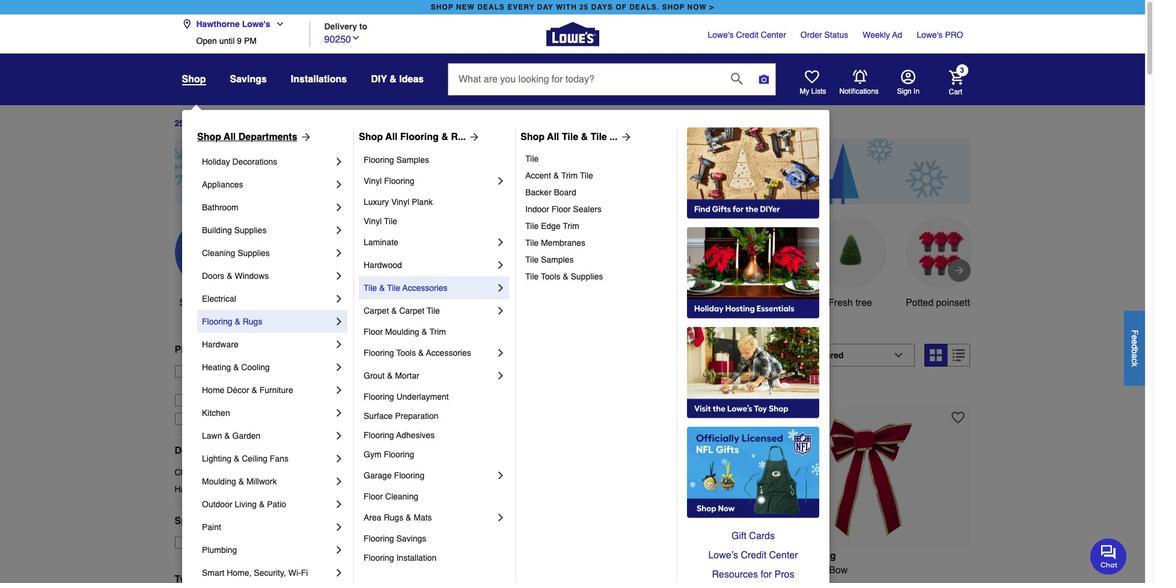 Task type: vqa. For each thing, say whether or not it's contained in the screenshot.
Holiday Living 100-Count 20.62-ft White Incandescent Plug- In Christmas String Lights's Holiday
yes



Task type: describe. For each thing, give the bounding box(es) containing it.
supplies for cleaning supplies
[[238, 248, 270, 258]]

moulding & millwork link
[[202, 470, 333, 493]]

pro
[[945, 30, 964, 40]]

chevron right image for lighting & ceiling fans
[[333, 453, 345, 465]]

tile tools & supplies link
[[526, 268, 669, 285]]

hawthorne lowe's & nearby stores button
[[193, 378, 323, 390]]

count inside 100-count 20.62-ft multicolor incandescent plug-in christmas string lights
[[581, 565, 607, 576]]

carpet & carpet tile
[[364, 306, 440, 316]]

tile up accent at the top of the page
[[526, 154, 539, 164]]

of
[[209, 119, 217, 128]]

holiday for holiday living 100-count 20.62-ft white incandescent plug- in christmas string lights
[[353, 551, 388, 561]]

diy & ideas
[[371, 74, 424, 85]]

appliances
[[202, 180, 243, 189]]

lawn & garden
[[202, 431, 261, 441]]

holiday decorations link
[[202, 150, 333, 173]]

flooring down flooring adhesives at left bottom
[[384, 450, 414, 459]]

grid view image
[[931, 349, 943, 361]]

b
[[1130, 349, 1140, 354]]

kitchen link
[[202, 402, 333, 425]]

& down today
[[264, 379, 270, 388]]

chevron right image for hardwood
[[495, 259, 507, 271]]

white inside button
[[747, 298, 771, 308]]

arrow right image inside the shop all flooring & r... link
[[466, 131, 480, 143]]

to
[[360, 21, 367, 31]]

order
[[801, 30, 822, 40]]

tile down luxury vinyl plank
[[384, 216, 397, 226]]

lowe's left pro
[[917, 30, 943, 40]]

fresh
[[829, 298, 853, 308]]

& up floor moulding & trim
[[391, 306, 397, 316]]

& up grout & mortar link
[[418, 348, 424, 358]]

incandescent inside holiday living 100-count 20.62-ft white incandescent plug- in christmas string lights
[[463, 565, 521, 576]]

lowe's inside button
[[242, 19, 270, 29]]

lowe's home improvement notification center image
[[853, 70, 867, 84]]

& right décor
[[252, 385, 257, 395]]

tools for tile
[[541, 272, 561, 281]]

plumbing link
[[202, 539, 333, 562]]

floor for floor moulding & trim
[[364, 327, 383, 337]]

hawthorne for hawthorne lowe's & nearby stores
[[193, 379, 233, 388]]

shop for shop all deals
[[179, 298, 202, 308]]

officially licensed n f l gifts. shop now. image
[[687, 427, 820, 518]]

tile samples
[[526, 255, 574, 265]]

plug- inside 100-count 20.62-ft multicolor incandescent plug-in christmas string lights
[[562, 579, 584, 583]]

flooring & rugs link
[[202, 310, 333, 333]]

hanukkah
[[175, 485, 213, 494]]

chevron right image for plumbing
[[333, 544, 345, 556]]

moulding inside "link"
[[385, 327, 419, 337]]

1 horizontal spatial savings button
[[449, 216, 521, 310]]

chevron right image for heating & cooling
[[333, 361, 345, 373]]

lowe's pro link
[[917, 29, 964, 41]]

lowe's home improvement cart image
[[949, 70, 964, 84]]

1 vertical spatial 25
[[175, 119, 184, 128]]

products
[[381, 350, 437, 367]]

backer board link
[[526, 184, 669, 201]]

25 days of deals
[[175, 119, 242, 128]]

décor
[[227, 385, 249, 395]]

string inside 100-count 20.62-ft multicolor incandescent plug-in christmas string lights
[[641, 579, 666, 583]]

hanging decoration button
[[632, 216, 704, 325]]

search image
[[731, 72, 743, 84]]

hardwood link
[[364, 254, 495, 277]]

all for deals
[[204, 298, 215, 308]]

flooring tools & accessories link
[[364, 342, 495, 364]]

cart
[[949, 87, 963, 96]]

tile up tile samples
[[526, 238, 539, 248]]

every
[[508, 3, 535, 11]]

& left patio
[[259, 500, 265, 509]]

poinsettia
[[937, 298, 978, 308]]

0 vertical spatial 25
[[580, 3, 589, 11]]

area
[[364, 513, 382, 523]]

& up backer board
[[554, 171, 559, 180]]

chevron right image for garage flooring
[[495, 470, 507, 482]]

lowe's down the >
[[708, 30, 734, 40]]

wi-
[[288, 568, 301, 578]]

chevron right image for laminate
[[495, 236, 507, 248]]

potted poinsettia
[[906, 298, 978, 308]]

holiday for holiday living 8.5-in w red bow
[[771, 551, 805, 561]]

credit for lowe's
[[741, 550, 767, 561]]

tile membranes link
[[526, 235, 669, 251]]

chevron right image for holiday decorations
[[333, 156, 345, 168]]

tile left the ...
[[591, 132, 607, 143]]

security,
[[254, 568, 286, 578]]

hanukkah decorations
[[175, 485, 260, 494]]

electrical link
[[202, 287, 333, 310]]

hanukkah decorations link
[[175, 483, 334, 495]]

lowe's home improvement lists image
[[805, 70, 819, 84]]

supplies for building supplies
[[234, 225, 267, 235]]

tile down hardwood
[[364, 283, 377, 293]]

shop for shop
[[182, 74, 206, 85]]

tile & tile accessories
[[364, 283, 448, 293]]

& left r... at left top
[[441, 132, 448, 143]]

chevron right image for appliances
[[333, 179, 345, 191]]

ideas
[[399, 74, 424, 85]]

accessories for tile & tile accessories
[[403, 283, 448, 293]]

shop new deals every day with 25 days of deals. shop now > link
[[429, 0, 717, 14]]

flooring up the "floor cleaning"
[[394, 471, 425, 480]]

chevron right image for vinyl flooring
[[495, 175, 507, 187]]

paint link
[[202, 516, 333, 539]]

chevron right image for electrical
[[333, 293, 345, 305]]

diy
[[371, 74, 387, 85]]

& right store
[[233, 363, 239, 372]]

artificial tree button
[[266, 216, 338, 310]]

c
[[1130, 358, 1140, 362]]

christmas decorations
[[175, 468, 260, 477]]

electrical
[[202, 294, 236, 304]]

vinyl tile
[[364, 216, 397, 226]]

holiday hosting essentials. image
[[687, 227, 820, 319]]

0 horizontal spatial in
[[441, 350, 452, 367]]

tile up led
[[387, 283, 400, 293]]

hawthorne for hawthorne lowe's
[[196, 19, 240, 29]]

chevron right image for cleaning supplies
[[333, 247, 345, 259]]

tile link
[[526, 150, 669, 167]]

>
[[710, 3, 715, 11]]

198 products in holiday decorations
[[353, 350, 595, 367]]

living for patio
[[235, 500, 257, 509]]

& up hardware
[[235, 317, 240, 327]]

& left ceiling
[[234, 454, 239, 464]]

special
[[175, 516, 208, 527]]

chevron right image for area rugs & mats
[[495, 512, 507, 524]]

shop for shop all tile & tile ...
[[521, 132, 545, 143]]

tree for artificial tree
[[312, 298, 329, 308]]

string inside holiday living 100-count 20.62-ft white incandescent plug- in christmas string lights
[[410, 579, 435, 583]]

heating & cooling
[[202, 363, 270, 372]]

center for lowe's credit center
[[761, 30, 786, 40]]

pros
[[775, 569, 795, 580]]

1 horizontal spatial savings
[[397, 534, 427, 544]]

5013254527 element
[[771, 384, 827, 396]]

holiday down floor moulding & trim "link"
[[456, 350, 508, 367]]

on
[[196, 538, 208, 548]]

shop all deals button
[[175, 216, 247, 310]]

laminate
[[364, 238, 398, 247]]

until
[[219, 36, 235, 46]]

fi
[[301, 568, 308, 578]]

christmas inside holiday living 100-count 20.62-ft white incandescent plug- in christmas string lights
[[364, 579, 407, 583]]

of
[[616, 3, 627, 11]]

camera image
[[758, 73, 770, 85]]

tree for fresh tree
[[856, 298, 872, 308]]

decorations for holiday decorations
[[232, 157, 277, 167]]

savings inside button
[[468, 298, 502, 308]]

2 carpet from the left
[[399, 306, 425, 316]]

delivery to
[[324, 21, 367, 31]]

tools for flooring
[[396, 348, 416, 358]]

f e e d b a c k button
[[1124, 311, 1146, 386]]

decorations for hanukkah decorations
[[215, 485, 260, 494]]

find gifts for the diyer. image
[[687, 127, 820, 219]]

shop all tile & tile ... link
[[521, 130, 632, 144]]

20.62- inside holiday living 100-count 20.62-ft white incandescent plug- in christmas string lights
[[401, 565, 428, 576]]

preparation
[[395, 411, 439, 421]]

2 e from the top
[[1130, 339, 1140, 344]]

luxury vinyl plank
[[364, 197, 433, 207]]

chevron right image for kitchen
[[333, 407, 345, 419]]

chevron right image for carpet & carpet tile
[[495, 305, 507, 317]]

heating & cooling link
[[202, 356, 333, 379]]

weekly
[[863, 30, 890, 40]]

chevron right image for grout & mortar
[[495, 370, 507, 382]]

lights inside holiday living 100-count 20.62-ft white incandescent plug- in christmas string lights
[[438, 579, 463, 583]]

accessories for flooring tools & accessories
[[426, 348, 471, 358]]

samples for flooring samples
[[397, 155, 429, 165]]

0 vertical spatial floor
[[552, 204, 571, 214]]

gym flooring
[[364, 450, 414, 459]]

underlayment
[[397, 392, 449, 402]]

flooring & rugs
[[202, 317, 262, 327]]

flooring adhesives link
[[364, 426, 507, 445]]

lighting & ceiling fans link
[[202, 447, 333, 470]]

& inside 'link'
[[227, 271, 232, 281]]

hardware link
[[202, 333, 333, 356]]

chevron right image for flooring tools & accessories
[[495, 347, 507, 359]]

flooring up grout
[[364, 348, 394, 358]]

departments inside shop all departments link
[[239, 132, 297, 143]]

in inside holiday living 100-count 20.62-ft white incandescent plug- in christmas string lights
[[353, 579, 361, 583]]

artificial tree
[[276, 298, 329, 308]]

chevron right image for bathroom
[[333, 201, 345, 213]]

building supplies link
[[202, 219, 333, 242]]

location image
[[182, 19, 192, 29]]

& up 'heating'
[[209, 344, 216, 355]]

installations button
[[291, 69, 347, 90]]

floor cleaning link
[[364, 487, 507, 506]]

& right diy
[[390, 74, 397, 85]]

25 days of deals. shop new deals every day. while supplies last. image
[[175, 138, 971, 204]]

trim for edge
[[563, 221, 580, 231]]

paint
[[202, 523, 221, 532]]

0 horizontal spatial savings
[[230, 74, 267, 85]]

mortar
[[395, 371, 419, 381]]

0 horizontal spatial christmas
[[175, 468, 213, 477]]

vinyl for vinyl flooring
[[364, 176, 382, 186]]

chevron right image for paint
[[333, 521, 345, 533]]



Task type: locate. For each thing, give the bounding box(es) containing it.
sign
[[897, 87, 912, 96]]

installations
[[291, 74, 347, 85]]

samples down tile membranes
[[541, 255, 574, 265]]

sign in
[[897, 87, 920, 96]]

...
[[610, 132, 618, 143]]

2 tree from the left
[[856, 298, 872, 308]]

floor up 198
[[364, 327, 383, 337]]

1 vertical spatial floor
[[364, 327, 383, 337]]

shop down open
[[182, 74, 206, 85]]

christmas inside 100-count 20.62-ft multicolor incandescent plug-in christmas string lights
[[595, 579, 638, 583]]

0 horizontal spatial incandescent
[[463, 565, 521, 576]]

center for lowe's credit center
[[769, 550, 798, 561]]

0 vertical spatial credit
[[736, 30, 759, 40]]

1001813120 element
[[353, 384, 409, 396]]

supplies down tile samples link
[[571, 272, 603, 281]]

1 tree from the left
[[312, 298, 329, 308]]

1 horizontal spatial samples
[[541, 255, 574, 265]]

building supplies
[[202, 225, 267, 235]]

0 vertical spatial arrow right image
[[466, 131, 480, 143]]

1 100- from the left
[[353, 565, 372, 576]]

hawthorne inside hawthorne lowe's & nearby stores button
[[193, 379, 233, 388]]

3 shop from the left
[[521, 132, 545, 143]]

1 string from the left
[[410, 579, 435, 583]]

e up d
[[1130, 335, 1140, 339]]

all up the flooring samples
[[386, 132, 398, 143]]

shop down 25 days of deals in the left top of the page
[[197, 132, 221, 143]]

arrow right image inside shop all departments link
[[297, 131, 312, 143]]

holiday for holiday decorations
[[202, 157, 230, 167]]

deals up flooring & rugs
[[217, 298, 242, 308]]

0 vertical spatial rugs
[[243, 317, 262, 327]]

accent & trim tile link
[[526, 167, 669, 184]]

free store pickup today at:
[[193, 367, 296, 376]]

savings
[[230, 74, 267, 85], [468, 298, 502, 308], [397, 534, 427, 544]]

trim up board
[[561, 171, 578, 180]]

0 vertical spatial shop
[[182, 74, 206, 85]]

doors & windows
[[202, 271, 269, 281]]

2 vertical spatial vinyl
[[364, 216, 382, 226]]

shop for shop all flooring & r...
[[359, 132, 383, 143]]

0 horizontal spatial tree
[[312, 298, 329, 308]]

resources for pros link
[[687, 565, 820, 583]]

0 horizontal spatial departments
[[175, 445, 233, 456]]

millwork
[[246, 477, 277, 486]]

flooring down area
[[364, 534, 394, 544]]

departments down lawn
[[175, 445, 233, 456]]

compare for 5013254527 'element'
[[792, 385, 827, 395]]

backer
[[526, 188, 552, 197]]

& up "tile" link
[[581, 132, 588, 143]]

2 horizontal spatial savings
[[468, 298, 502, 308]]

2 horizontal spatial in
[[914, 87, 920, 96]]

floor up area
[[364, 492, 383, 501]]

& right grout
[[387, 371, 393, 381]]

shop new deals every day with 25 days of deals. shop now >
[[431, 3, 715, 11]]

1 horizontal spatial rugs
[[384, 513, 404, 523]]

compare
[[375, 385, 409, 395], [792, 385, 827, 395]]

installation
[[397, 553, 437, 563]]

lighting
[[202, 454, 232, 464]]

bathroom
[[202, 203, 239, 212]]

weekly ad link
[[863, 29, 903, 41]]

all inside button
[[204, 298, 215, 308]]

0 vertical spatial savings
[[230, 74, 267, 85]]

chevron right image for flooring & rugs
[[333, 316, 345, 328]]

1 horizontal spatial pickup
[[235, 367, 260, 376]]

0 horizontal spatial compare
[[375, 385, 409, 395]]

1 vertical spatial moulding
[[202, 477, 236, 486]]

count inside holiday living 100-count 20.62-ft white incandescent plug- in christmas string lights
[[372, 565, 398, 576]]

lights inside 100-count 20.62-ft multicolor incandescent plug-in christmas string lights
[[669, 579, 694, 583]]

savings button
[[230, 69, 267, 90], [449, 216, 521, 310]]

white inside holiday living 100-count 20.62-ft white incandescent plug- in christmas string lights
[[436, 565, 461, 576]]

1 vertical spatial supplies
[[238, 248, 270, 258]]

2 vertical spatial savings
[[397, 534, 427, 544]]

sale
[[210, 538, 227, 548]]

& down carpet & carpet tile link
[[422, 327, 427, 337]]

1 vertical spatial trim
[[563, 221, 580, 231]]

0 horizontal spatial plug-
[[523, 565, 546, 576]]

flooring up vinyl flooring
[[364, 155, 394, 165]]

0 vertical spatial moulding
[[385, 327, 419, 337]]

0 vertical spatial vinyl
[[364, 176, 382, 186]]

tile down indoor
[[526, 221, 539, 231]]

100- inside 100-count 20.62-ft multicolor incandescent plug-in christmas string lights
[[562, 565, 581, 576]]

chevron right image for tile & tile accessories
[[495, 282, 507, 294]]

tile
[[562, 132, 578, 143], [591, 132, 607, 143], [526, 154, 539, 164], [580, 171, 593, 180], [384, 216, 397, 226], [526, 221, 539, 231], [526, 238, 539, 248], [526, 255, 539, 265], [526, 272, 539, 281], [364, 283, 377, 293], [387, 283, 400, 293], [427, 306, 440, 316]]

deals
[[478, 3, 505, 11]]

floor inside "link"
[[364, 327, 383, 337]]

& left millwork
[[239, 477, 244, 486]]

in inside 100-count 20.62-ft multicolor incandescent plug-in christmas string lights
[[584, 579, 592, 583]]

compare inside 1001813120 element
[[375, 385, 409, 395]]

in down floor moulding & trim "link"
[[441, 350, 452, 367]]

lights down flooring installation link
[[438, 579, 463, 583]]

ft inside holiday living 100-count 20.62-ft white incandescent plug- in christmas string lights
[[428, 565, 433, 576]]

hawthorne down store
[[193, 379, 233, 388]]

25 left days
[[175, 119, 184, 128]]

trim down indoor floor sealers
[[563, 221, 580, 231]]

arrow right image up flooring samples link
[[466, 131, 480, 143]]

2 arrow right image from the left
[[618, 131, 632, 143]]

living inside holiday living 100-count 20.62-ft white incandescent plug- in christmas string lights
[[391, 551, 419, 561]]

pickup up free
[[175, 344, 206, 355]]

vinyl for vinyl tile
[[364, 216, 382, 226]]

chevron down image
[[270, 19, 285, 29]]

trim for &
[[561, 171, 578, 180]]

2 100- from the left
[[562, 565, 581, 576]]

0 horizontal spatial string
[[410, 579, 435, 583]]

1 vertical spatial in
[[787, 565, 795, 576]]

1 vertical spatial center
[[769, 550, 798, 561]]

2 20.62- from the left
[[609, 565, 637, 576]]

gym
[[364, 450, 382, 459]]

holiday up 8.5-
[[771, 551, 805, 561]]

0 vertical spatial plug-
[[523, 565, 546, 576]]

chevron right image
[[333, 156, 345, 168], [495, 175, 507, 187], [333, 201, 345, 213], [333, 224, 345, 236], [495, 259, 507, 271], [333, 270, 345, 282], [495, 282, 507, 294], [495, 305, 507, 317], [333, 339, 345, 351], [495, 370, 507, 382], [333, 407, 345, 419], [333, 430, 345, 442]]

1 arrow right image from the left
[[297, 131, 312, 143]]

credit for lowe's
[[736, 30, 759, 40]]

all for flooring
[[386, 132, 398, 143]]

1 e from the top
[[1130, 335, 1140, 339]]

supplies up windows
[[238, 248, 270, 258]]

0 vertical spatial trim
[[561, 171, 578, 180]]

0 horizontal spatial lights
[[438, 579, 463, 583]]

living inside holiday living 8.5-in w red bow
[[808, 551, 836, 561]]

living
[[235, 500, 257, 509], [391, 551, 419, 561], [808, 551, 836, 561]]

flooring down surface
[[364, 431, 394, 440]]

luxury vinyl plank link
[[364, 192, 507, 212]]

living down flooring savings in the bottom of the page
[[391, 551, 419, 561]]

backer board
[[526, 188, 577, 197]]

0 vertical spatial tools
[[541, 272, 561, 281]]

1 vertical spatial pickup
[[235, 367, 260, 376]]

smart home, security, wi-fi
[[202, 568, 308, 578]]

0 horizontal spatial pickup
[[175, 344, 206, 355]]

Search Query text field
[[449, 64, 722, 95]]

deals right of
[[219, 119, 242, 128]]

0 horizontal spatial rugs
[[243, 317, 262, 327]]

lawn
[[202, 431, 222, 441]]

1 horizontal spatial compare
[[792, 385, 827, 395]]

living for in
[[808, 551, 836, 561]]

in inside button
[[914, 87, 920, 96]]

trim inside 'link'
[[563, 221, 580, 231]]

flooring down flooring savings in the bottom of the page
[[364, 553, 394, 563]]

laminate link
[[364, 231, 495, 254]]

christmas decorations link
[[175, 467, 334, 479]]

1 vertical spatial departments
[[175, 445, 233, 456]]

0 vertical spatial departments
[[239, 132, 297, 143]]

visit the lowe's toy shop. image
[[687, 327, 820, 419]]

0 vertical spatial savings button
[[230, 69, 267, 90]]

store
[[212, 367, 232, 376]]

1 horizontal spatial white
[[747, 298, 771, 308]]

holiday inside holiday living 100-count 20.62-ft white incandescent plug- in christmas string lights
[[353, 551, 388, 561]]

compare for 1001813120 element
[[375, 385, 409, 395]]

tile down tile samples
[[526, 272, 539, 281]]

center left order
[[761, 30, 786, 40]]

count
[[372, 565, 398, 576], [581, 565, 607, 576]]

living inside outdoor living & patio link
[[235, 500, 257, 509]]

0 horizontal spatial samples
[[397, 155, 429, 165]]

tools down floor moulding & trim
[[396, 348, 416, 358]]

lists
[[812, 87, 827, 96]]

heart outline image
[[743, 411, 757, 424]]

1 horizontal spatial departments
[[239, 132, 297, 143]]

plank
[[412, 197, 433, 207]]

1 horizontal spatial cleaning
[[385, 492, 419, 501]]

arrow right image
[[466, 131, 480, 143], [953, 264, 965, 276]]

shop up the flooring samples
[[359, 132, 383, 143]]

all down 25 days of deals in the left top of the page
[[224, 132, 236, 143]]

all down "doors"
[[204, 298, 215, 308]]

vinyl inside "link"
[[364, 176, 382, 186]]

arrow right image inside shop all tile & tile ... link
[[618, 131, 632, 143]]

0 vertical spatial supplies
[[234, 225, 267, 235]]

holiday
[[202, 157, 230, 167], [456, 350, 508, 367], [353, 551, 388, 561], [771, 551, 805, 561]]

vinyl up luxury
[[364, 176, 382, 186]]

2 horizontal spatial shop
[[521, 132, 545, 143]]

1 ft from the left
[[428, 565, 433, 576]]

samples inside tile samples link
[[541, 255, 574, 265]]

tile & tile accessories link
[[364, 277, 495, 299]]

potted poinsettia button
[[906, 216, 978, 310]]

shop all flooring & r... link
[[359, 130, 480, 144]]

lowe's home improvement account image
[[901, 70, 916, 84]]

1 count from the left
[[372, 565, 398, 576]]

1 vertical spatial white
[[436, 565, 461, 576]]

1 lights from the left
[[438, 579, 463, 583]]

floor for floor cleaning
[[364, 492, 383, 501]]

& down tile samples
[[563, 272, 569, 281]]

1 horizontal spatial string
[[641, 579, 666, 583]]

2 horizontal spatial living
[[808, 551, 836, 561]]

100-count 20.62-ft multicolor incandescent plug-in christmas string lights link
[[562, 551, 762, 583]]

chevron right image for hardware
[[333, 339, 345, 351]]

1 horizontal spatial carpet
[[399, 306, 425, 316]]

sign in button
[[897, 70, 920, 96]]

1 shop from the left
[[431, 3, 454, 11]]

savings up installation
[[397, 534, 427, 544]]

diy & ideas button
[[371, 69, 424, 90]]

25 right with
[[580, 3, 589, 11]]

0 vertical spatial delivery
[[324, 21, 357, 31]]

pickup
[[175, 344, 206, 355], [235, 367, 260, 376]]

1 vertical spatial accessories
[[426, 348, 471, 358]]

None search field
[[448, 63, 776, 106]]

1 vertical spatial arrow right image
[[953, 264, 965, 276]]

all for tile
[[547, 132, 559, 143]]

2 compare from the left
[[792, 385, 827, 395]]

holiday inside holiday decorations link
[[202, 157, 230, 167]]

departments up holiday decorations link
[[239, 132, 297, 143]]

chevron right image for smart home, security, wi-fi
[[333, 567, 345, 579]]

samples for tile samples
[[541, 255, 574, 265]]

0 horizontal spatial count
[[372, 565, 398, 576]]

resources for pros
[[712, 569, 795, 580]]

floor cleaning
[[364, 492, 419, 501]]

1 horizontal spatial arrow right image
[[953, 264, 965, 276]]

hawthorne inside hawthorne lowe's button
[[196, 19, 240, 29]]

0 horizontal spatial tools
[[396, 348, 416, 358]]

chevron right image for building supplies
[[333, 224, 345, 236]]

holiday inside holiday living 8.5-in w red bow
[[771, 551, 805, 561]]

0 horizontal spatial shop
[[431, 3, 454, 11]]

departments element
[[175, 445, 334, 457]]

0 horizontal spatial in
[[353, 579, 361, 583]]

1 incandescent from the left
[[463, 565, 521, 576]]

hanging
[[650, 298, 686, 308]]

string down installation
[[410, 579, 435, 583]]

1 vertical spatial tools
[[396, 348, 416, 358]]

0 horizontal spatial living
[[235, 500, 257, 509]]

1 horizontal spatial arrow right image
[[618, 131, 632, 143]]

cleaning down building
[[202, 248, 235, 258]]

shop
[[182, 74, 206, 85], [179, 298, 202, 308]]

2 lights from the left
[[669, 579, 694, 583]]

decorations for christmas decorations
[[215, 468, 260, 477]]

shop left now
[[662, 3, 685, 11]]

1 horizontal spatial in
[[787, 565, 795, 576]]

in inside holiday living 8.5-in w red bow
[[787, 565, 795, 576]]

1 horizontal spatial ft
[[637, 565, 642, 576]]

vinyl down luxury
[[364, 216, 382, 226]]

ft
[[428, 565, 433, 576], [637, 565, 642, 576]]

departments inside departments element
[[175, 445, 233, 456]]

membranes
[[541, 238, 586, 248]]

flooring inside "link"
[[384, 176, 415, 186]]

delivery up lawn & garden
[[211, 414, 242, 424]]

trim inside "link"
[[430, 327, 446, 337]]

hawthorne up open until 9 pm
[[196, 19, 240, 29]]

accent
[[526, 171, 551, 180]]

string down the "multicolor"
[[641, 579, 666, 583]]

pm
[[244, 36, 257, 46]]

home,
[[227, 568, 252, 578]]

2 incandescent from the left
[[689, 565, 746, 576]]

lawn & garden link
[[202, 425, 333, 447]]

chevron right image for outdoor living & patio
[[333, 498, 345, 511]]

arrow right image
[[297, 131, 312, 143], [618, 131, 632, 143]]

vinyl left plank
[[391, 197, 410, 207]]

gift cards link
[[687, 527, 820, 546]]

2 count from the left
[[581, 565, 607, 576]]

0 vertical spatial in
[[441, 350, 452, 367]]

chevron right image for moulding & millwork
[[333, 476, 345, 488]]

1 vertical spatial hawthorne
[[193, 379, 233, 388]]

tile up "tile" link
[[562, 132, 578, 143]]

flooring underlayment
[[364, 392, 449, 402]]

20.62- down installation
[[401, 565, 428, 576]]

on sale
[[196, 538, 227, 548]]

ceiling
[[242, 454, 268, 464]]

k
[[1130, 362, 1140, 367]]

tile edge trim link
[[526, 218, 669, 235]]

all up accent & trim tile
[[547, 132, 559, 143]]

chevron right image
[[333, 179, 345, 191], [495, 236, 507, 248], [333, 247, 345, 259], [333, 293, 345, 305], [333, 316, 345, 328], [495, 347, 507, 359], [333, 361, 345, 373], [333, 384, 345, 396], [333, 453, 345, 465], [495, 470, 507, 482], [333, 476, 345, 488], [333, 498, 345, 511], [495, 512, 507, 524], [333, 521, 345, 533], [333, 544, 345, 556], [333, 567, 345, 579]]

order status
[[801, 30, 849, 40]]

chevron right image for home décor & furniture
[[333, 384, 345, 396]]

1 horizontal spatial tools
[[541, 272, 561, 281]]

moulding up outdoor at the bottom left
[[202, 477, 236, 486]]

2 vertical spatial trim
[[430, 327, 446, 337]]

0 vertical spatial deals
[[219, 119, 242, 128]]

garden
[[232, 431, 261, 441]]

0 vertical spatial samples
[[397, 155, 429, 165]]

gift cards
[[732, 531, 775, 542]]

2 ft from the left
[[637, 565, 642, 576]]

0 vertical spatial cleaning
[[202, 248, 235, 258]]

1 horizontal spatial shop
[[359, 132, 383, 143]]

vinyl flooring
[[364, 176, 415, 186]]

0 horizontal spatial white
[[436, 565, 461, 576]]

2 string from the left
[[641, 579, 666, 583]]

lowe's inside button
[[236, 379, 262, 388]]

compare inside 5013254527 'element'
[[792, 385, 827, 395]]

moulding down carpet & carpet tile at bottom left
[[385, 327, 419, 337]]

arrow right image up "poinsettia"
[[953, 264, 965, 276]]

arrow right image for shop all departments
[[297, 131, 312, 143]]

1 horizontal spatial tree
[[856, 298, 872, 308]]

shop all tile & tile ...
[[521, 132, 618, 143]]

lowe's credit center link
[[708, 29, 786, 41]]

vinyl tile link
[[364, 212, 507, 231]]

1 vertical spatial samples
[[541, 255, 574, 265]]

1 vertical spatial deals
[[217, 298, 242, 308]]

delivery up heating & cooling
[[219, 344, 256, 355]]

ft down installation
[[428, 565, 433, 576]]

flooring up flooring samples link
[[400, 132, 439, 143]]

cleaning up area rugs & mats
[[385, 492, 419, 501]]

holiday decorations
[[202, 157, 277, 167]]

lowe's pro
[[917, 30, 964, 40]]

& right lawn
[[224, 431, 230, 441]]

0 vertical spatial white
[[747, 298, 771, 308]]

1 horizontal spatial living
[[391, 551, 419, 561]]

surface preparation link
[[364, 406, 507, 426]]

tile up 'backer board' link
[[580, 171, 593, 180]]

2 vertical spatial supplies
[[571, 272, 603, 281]]

list view image
[[953, 349, 965, 361]]

departments
[[239, 132, 297, 143], [175, 445, 233, 456]]

deals inside button
[[217, 298, 242, 308]]

shop inside button
[[179, 298, 202, 308]]

today
[[262, 367, 285, 376]]

accessories inside tile & tile accessories link
[[403, 283, 448, 293]]

0 horizontal spatial 25
[[175, 119, 184, 128]]

accessories down floor moulding & trim "link"
[[426, 348, 471, 358]]

& up led
[[379, 283, 385, 293]]

2 shop from the left
[[359, 132, 383, 143]]

open until 9 pm
[[196, 36, 257, 46]]

plug- inside holiday living 100-count 20.62-ft white incandescent plug- in christmas string lights
[[523, 565, 546, 576]]

1 vertical spatial vinyl
[[391, 197, 410, 207]]

rugs right area
[[384, 513, 404, 523]]

living up red
[[808, 551, 836, 561]]

lowe's home improvement logo image
[[546, 8, 599, 60]]

vinyl flooring link
[[364, 170, 495, 192]]

tile up floor moulding & trim "link"
[[427, 306, 440, 316]]

0 vertical spatial hawthorne
[[196, 19, 240, 29]]

1 shop from the left
[[197, 132, 221, 143]]

samples inside flooring samples link
[[397, 155, 429, 165]]

fans
[[270, 454, 289, 464]]

1 vertical spatial rugs
[[384, 513, 404, 523]]

accessories inside flooring tools & accessories link
[[426, 348, 471, 358]]

20.62- left the "multicolor"
[[609, 565, 637, 576]]

fresh tree button
[[814, 216, 887, 310]]

1 vertical spatial credit
[[741, 550, 767, 561]]

ft inside 100-count 20.62-ft multicolor incandescent plug-in christmas string lights
[[637, 565, 642, 576]]

0 horizontal spatial arrow right image
[[297, 131, 312, 143]]

center
[[761, 30, 786, 40], [769, 550, 798, 561]]

incandescent inside 100-count 20.62-ft multicolor incandescent plug-in christmas string lights
[[689, 565, 746, 576]]

1 vertical spatial delivery
[[219, 344, 256, 355]]

tile down tile membranes
[[526, 255, 539, 265]]

samples down shop all flooring & r...
[[397, 155, 429, 165]]

& right "doors"
[[227, 271, 232, 281]]

flooring up luxury vinyl plank
[[384, 176, 415, 186]]

0 horizontal spatial 20.62-
[[401, 565, 428, 576]]

2 shop from the left
[[662, 3, 685, 11]]

tools down tile samples
[[541, 272, 561, 281]]

0 vertical spatial pickup
[[175, 344, 206, 355]]

holiday living 100-count 20.62-ft white incandescent plug- in christmas string lights
[[353, 551, 546, 583]]

1 horizontal spatial shop
[[662, 3, 685, 11]]

arrow right image for shop all tile & tile ...
[[618, 131, 632, 143]]

chat invite button image
[[1091, 538, 1127, 575]]

center up 8.5-
[[769, 550, 798, 561]]

savings down pm
[[230, 74, 267, 85]]

100- inside holiday living 100-count 20.62-ft white incandescent plug- in christmas string lights
[[353, 565, 372, 576]]

weekly ad
[[863, 30, 903, 40]]

flooring down the shop all deals
[[202, 317, 232, 327]]

20.62- inside 100-count 20.62-ft multicolor incandescent plug-in christmas string lights
[[609, 565, 637, 576]]

notifications
[[840, 87, 879, 96]]

1 horizontal spatial 100-
[[562, 565, 581, 576]]

1 vertical spatial cleaning
[[385, 492, 419, 501]]

1 20.62- from the left
[[401, 565, 428, 576]]

1 compare from the left
[[375, 385, 409, 395]]

shop for shop all departments
[[197, 132, 221, 143]]

2 vertical spatial delivery
[[211, 414, 242, 424]]

flooring up surface
[[364, 392, 394, 402]]

credit up resources for pros "link" at the bottom right of the page
[[741, 550, 767, 561]]

floor down board
[[552, 204, 571, 214]]

0 horizontal spatial arrow right image
[[466, 131, 480, 143]]

0 horizontal spatial savings button
[[230, 69, 267, 90]]

rugs down electrical 'link'
[[243, 317, 262, 327]]

days
[[186, 119, 207, 128]]

all for departments
[[224, 132, 236, 143]]

1 horizontal spatial moulding
[[385, 327, 419, 337]]

chevron right image for doors & windows
[[333, 270, 345, 282]]

lowe's up pm
[[242, 19, 270, 29]]

& left mats
[[406, 513, 412, 523]]

1 vertical spatial savings button
[[449, 216, 521, 310]]

holiday down flooring savings in the bottom of the page
[[353, 551, 388, 561]]

& inside "link"
[[422, 327, 427, 337]]

chevron down image
[[351, 33, 361, 42]]

0 horizontal spatial moulding
[[202, 477, 236, 486]]

1 carpet from the left
[[364, 306, 389, 316]]

pickup & delivery
[[175, 344, 256, 355]]

heart outline image
[[952, 411, 965, 424]]

living down hanukkah decorations link
[[235, 500, 257, 509]]

ft left the "multicolor"
[[637, 565, 642, 576]]

cooling
[[241, 363, 270, 372]]

chevron right image for lawn & garden
[[333, 430, 345, 442]]

living for count
[[391, 551, 419, 561]]

lighting & ceiling fans
[[202, 454, 289, 464]]

0 horizontal spatial cleaning
[[202, 248, 235, 258]]

flooring tools & accessories
[[364, 348, 471, 358]]

1 horizontal spatial incandescent
[[689, 565, 746, 576]]

tile inside 'link'
[[526, 221, 539, 231]]



